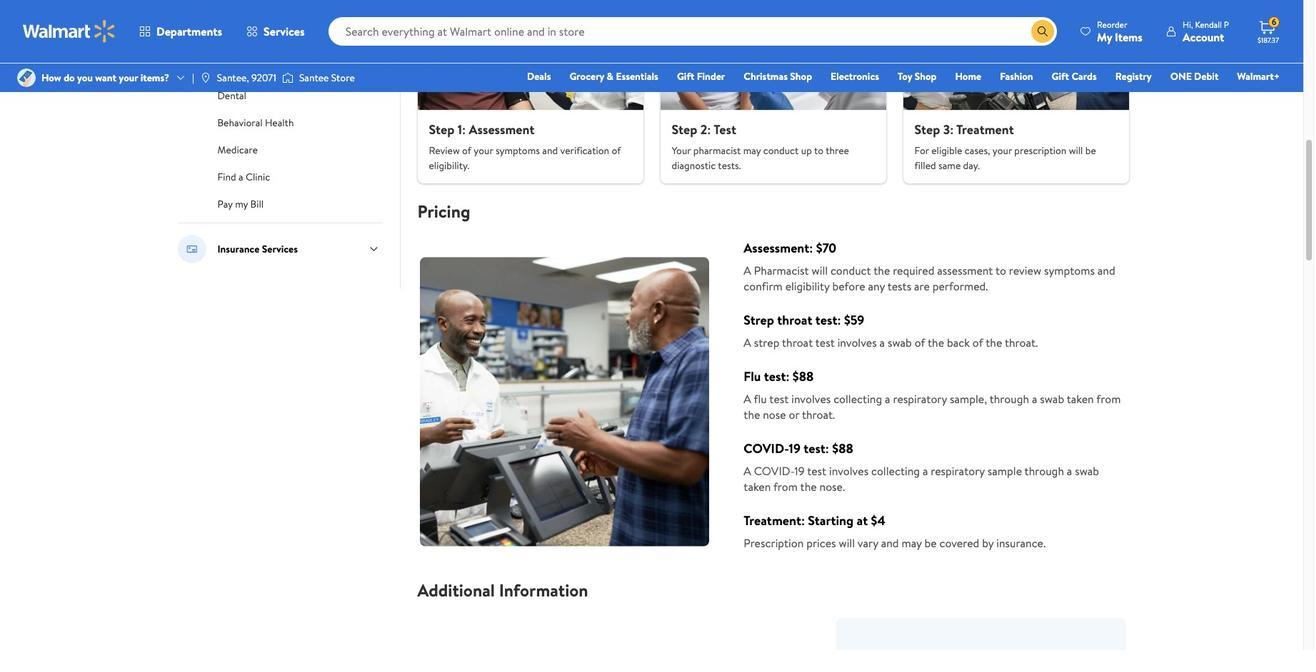 Task type: vqa. For each thing, say whether or not it's contained in the screenshot.
top swab
yes



Task type: locate. For each thing, give the bounding box(es) containing it.
the inside covid-19 test: $88 a covid-19 test involves collecting a respiratory sample through a swab taken from the nose.
[[800, 479, 817, 495]]

1 horizontal spatial from
[[1097, 392, 1121, 407]]

christmas shop link
[[737, 69, 819, 84]]

0 horizontal spatial gift
[[677, 69, 695, 84]]

walmart image
[[23, 20, 116, 43]]

1 vertical spatial respiratory
[[931, 464, 985, 479]]

the left the required
[[874, 263, 890, 279]]

1 vertical spatial swab
[[1040, 392, 1064, 407]]

|
[[192, 71, 194, 85]]

the inside the assessment: $70 a pharmacist will conduct the required assessment to review symptoms and confirm eligibility before any tests are performed.
[[874, 263, 890, 279]]

1 horizontal spatial will
[[839, 536, 855, 552]]

6 $187.37
[[1258, 16, 1279, 45]]

involves up at
[[829, 464, 869, 479]]

involves down $59
[[838, 335, 877, 351]]

1:
[[458, 120, 466, 138]]

pay my bill link
[[218, 196, 264, 211]]

from
[[1097, 392, 1121, 407], [774, 479, 798, 495]]

swab
[[888, 335, 912, 351], [1040, 392, 1064, 407], [1075, 464, 1099, 479]]

throat. right or
[[802, 407, 835, 423]]

conduct down $70
[[831, 263, 871, 279]]

fy24 3130449 006 hw test treat new cp new modules 0721 bulleted list d.jpg image
[[420, 257, 710, 547]]

1 horizontal spatial your
[[474, 144, 493, 158]]

prescription
[[744, 536, 804, 552]]

1 vertical spatial throat.
[[802, 407, 835, 423]]

tests.
[[718, 159, 741, 173]]

the left nose.
[[800, 479, 817, 495]]

0 vertical spatial involves
[[838, 335, 877, 351]]

throat. right back
[[1005, 335, 1038, 351]]

gift for gift cards
[[1052, 69, 1069, 84]]

1 vertical spatial taken
[[744, 479, 771, 495]]

your right "cases,"
[[993, 144, 1012, 158]]

will
[[1069, 144, 1083, 158], [812, 263, 828, 279], [839, 536, 855, 552]]

schedule an appointment link
[[218, 33, 329, 49]]

collecting inside flu test: $88 a flu test involves collecting a respiratory sample, through a swab taken from the nose or throat.
[[834, 392, 882, 407]]

test
[[816, 335, 835, 351], [770, 392, 789, 407], [807, 464, 827, 479]]

1 vertical spatial collecting
[[871, 464, 920, 479]]

0 vertical spatial respiratory
[[893, 392, 947, 407]]

insurance
[[218, 242, 260, 256]]

to right up
[[814, 144, 824, 158]]

to inside the assessment: $70 a pharmacist will conduct the required assessment to review symptoms and confirm eligibility before any tests are performed.
[[996, 263, 1007, 279]]

any
[[868, 279, 885, 294]]

step inside step 1: assessment review of your symptoms and verification of eligibility.
[[429, 120, 455, 138]]

3 a from the top
[[744, 392, 751, 407]]

0 vertical spatial conduct
[[763, 144, 799, 158]]

1 horizontal spatial step
[[672, 120, 698, 138]]

gift for gift finder
[[677, 69, 695, 84]]

be inside treatment: starting at $4 prescription prices will vary and may be covered by insurance.
[[925, 536, 937, 552]]

1 vertical spatial from
[[774, 479, 798, 495]]

0 vertical spatial will
[[1069, 144, 1083, 158]]

1 vertical spatial through
[[1025, 464, 1064, 479]]

$4
[[871, 512, 886, 530]]

performed.
[[933, 279, 988, 294]]

test inside strep throat test: $59 a strep throat test involves a swab of the back of the throat.
[[816, 335, 835, 351]]

test: right flu
[[764, 368, 790, 386]]

$59
[[844, 312, 865, 329]]

test
[[714, 120, 736, 138]]

1 horizontal spatial shop
[[915, 69, 937, 84]]

1 horizontal spatial taken
[[1067, 392, 1094, 407]]

grocery & essentials
[[570, 69, 659, 84]]

be left covered
[[925, 536, 937, 552]]

0 vertical spatial and
[[542, 144, 558, 158]]

a
[[744, 263, 751, 279], [744, 335, 751, 351], [744, 392, 751, 407], [744, 464, 751, 479]]

conduct left up
[[763, 144, 799, 158]]

the left the nose
[[744, 407, 760, 423]]

1 horizontal spatial and
[[881, 536, 899, 552]]

covid- down the nose
[[744, 440, 789, 458]]

0 vertical spatial be
[[1086, 144, 1096, 158]]

my
[[1097, 29, 1112, 45]]

treatment
[[957, 120, 1014, 138]]

19 left nose.
[[795, 464, 805, 479]]

19 down or
[[789, 440, 801, 458]]

information
[[499, 579, 588, 603]]

sample
[[988, 464, 1022, 479]]

step left "1:"
[[429, 120, 455, 138]]

test up starting in the right of the page
[[807, 464, 827, 479]]

step inside step 2: test your pharmacist may conduct up to three diagnostic tests.
[[672, 120, 698, 138]]

respiratory left sample, at bottom right
[[893, 392, 947, 407]]

gift
[[677, 69, 695, 84], [1052, 69, 1069, 84]]

0 vertical spatial throat.
[[1005, 335, 1038, 351]]

walmart insurance services image
[[178, 235, 206, 264]]

2 vertical spatial swab
[[1075, 464, 1099, 479]]

symptoms inside step 1: assessment review of your symptoms and verification of eligibility.
[[496, 144, 540, 158]]

 image
[[17, 69, 36, 87], [282, 71, 294, 85]]

your right the want
[[119, 71, 138, 85]]

diagnostic
[[672, 159, 716, 173]]

1 a from the top
[[744, 263, 751, 279]]

walmart+
[[1238, 69, 1280, 84]]

of right verification
[[612, 144, 621, 158]]

0 vertical spatial to
[[814, 144, 824, 158]]

strep
[[754, 335, 780, 351]]

4 a from the top
[[744, 464, 751, 479]]

grocery & essentials link
[[563, 69, 665, 84]]

your inside step 1: assessment review of your symptoms and verification of eligibility.
[[474, 144, 493, 158]]

2 horizontal spatial swab
[[1075, 464, 1099, 479]]

symptoms right "review"
[[1044, 263, 1095, 279]]

by
[[982, 536, 994, 552]]

1 horizontal spatial conduct
[[831, 263, 871, 279]]

behavioral health
[[218, 116, 294, 130]]

step 2: test list item
[[652, 0, 895, 184]]

starting
[[808, 512, 854, 530]]

items?
[[141, 71, 169, 85]]

a inside strep throat test: $59 a strep throat test involves a swab of the back of the throat.
[[744, 335, 751, 351]]

0 horizontal spatial throat.
[[802, 407, 835, 423]]

services inside dropdown button
[[264, 24, 305, 39]]

departments
[[156, 24, 222, 39]]

1 step from the left
[[429, 120, 455, 138]]

1 horizontal spatial throat.
[[1005, 335, 1038, 351]]

step 3: treatment for eligible cases, your prescription will be filled same day.
[[915, 120, 1096, 173]]

step left 2:
[[672, 120, 698, 138]]

a down any
[[880, 335, 885, 351]]

test:
[[816, 312, 841, 329], [764, 368, 790, 386], [804, 440, 829, 458]]

test right strep
[[816, 335, 835, 351]]

test: inside covid-19 test: $88 a covid-19 test involves collecting a respiratory sample through a swab taken from the nose.
[[804, 440, 829, 458]]

0 horizontal spatial  image
[[17, 69, 36, 87]]

covid-
[[744, 440, 789, 458], [754, 464, 795, 479]]

0 vertical spatial collecting
[[834, 392, 882, 407]]

2 shop from the left
[[915, 69, 937, 84]]

0 vertical spatial through
[[990, 392, 1029, 407]]

1 horizontal spatial gift
[[1052, 69, 1069, 84]]

1 vertical spatial test
[[770, 392, 789, 407]]

collecting right or
[[834, 392, 882, 407]]

0 horizontal spatial be
[[925, 536, 937, 552]]

eligible
[[932, 144, 963, 158]]

2 step from the left
[[672, 120, 698, 138]]

the left back
[[928, 335, 944, 351]]

nose
[[763, 407, 786, 423]]

0 vertical spatial test:
[[816, 312, 841, 329]]

a left flu
[[744, 392, 751, 407]]

0 horizontal spatial $88
[[793, 368, 814, 386]]

shop right toy
[[915, 69, 937, 84]]

0 horizontal spatial may
[[743, 144, 761, 158]]

2:
[[701, 120, 711, 138]]

schedule
[[218, 34, 257, 49]]

gift left cards
[[1052, 69, 1069, 84]]

0 vertical spatial from
[[1097, 392, 1121, 407]]

test: left $59
[[816, 312, 841, 329]]

through right sample
[[1025, 464, 1064, 479]]

treatment:
[[744, 512, 805, 530]]

dental link
[[218, 87, 246, 103]]

0 horizontal spatial step
[[429, 120, 455, 138]]

involves inside strep throat test: $59 a strep throat test involves a swab of the back of the throat.
[[838, 335, 877, 351]]

be right prescription
[[1086, 144, 1096, 158]]

assessment
[[469, 120, 535, 138]]

2 vertical spatial will
[[839, 536, 855, 552]]

1 vertical spatial to
[[996, 263, 1007, 279]]

swab inside covid-19 test: $88 a covid-19 test involves collecting a respiratory sample through a swab taken from the nose.
[[1075, 464, 1099, 479]]

gift left finder
[[677, 69, 695, 84]]

1 vertical spatial covid-
[[754, 464, 795, 479]]

1 vertical spatial conduct
[[831, 263, 871, 279]]

$88 up or
[[793, 368, 814, 386]]

2 horizontal spatial your
[[993, 144, 1012, 158]]

throat
[[777, 312, 813, 329], [782, 335, 813, 351]]

1 gift from the left
[[677, 69, 695, 84]]

and inside step 1: assessment review of your symptoms and verification of eligibility.
[[542, 144, 558, 158]]

test: up nose.
[[804, 440, 829, 458]]

1 horizontal spatial symptoms
[[1044, 263, 1095, 279]]

verification
[[560, 144, 609, 158]]

test inside covid-19 test: $88 a covid-19 test involves collecting a respiratory sample through a swab taken from the nose.
[[807, 464, 827, 479]]

2 vertical spatial test
[[807, 464, 827, 479]]

items
[[1115, 29, 1143, 45]]

0 horizontal spatial taken
[[744, 479, 771, 495]]

christmas
[[744, 69, 788, 84]]

of down "1:"
[[462, 144, 471, 158]]

conduct
[[763, 144, 799, 158], [831, 263, 871, 279]]

$88 up nose.
[[832, 440, 854, 458]]

0 vertical spatial may
[[743, 144, 761, 158]]

1 horizontal spatial  image
[[282, 71, 294, 85]]

1 vertical spatial 19
[[795, 464, 805, 479]]

0 horizontal spatial and
[[542, 144, 558, 158]]

insurance services
[[218, 242, 298, 256]]

1 horizontal spatial may
[[902, 536, 922, 552]]

schedule an appointment
[[218, 34, 329, 49]]

3:
[[943, 120, 954, 138]]

1 horizontal spatial swab
[[1040, 392, 1064, 407]]

assessment: $70 a pharmacist will conduct the required assessment to review symptoms and confirm eligibility before any tests are performed.
[[744, 239, 1116, 294]]

list
[[409, 0, 1138, 184]]

throat. inside strep throat test: $59 a strep throat test involves a swab of the back of the throat.
[[1005, 335, 1038, 351]]

and
[[542, 144, 558, 158], [1098, 263, 1116, 279], [881, 536, 899, 552]]

essentials
[[616, 69, 659, 84]]

0 vertical spatial symptoms
[[496, 144, 540, 158]]

the
[[874, 263, 890, 279], [928, 335, 944, 351], [986, 335, 1002, 351], [744, 407, 760, 423], [800, 479, 817, 495]]

2 horizontal spatial and
[[1098, 263, 1116, 279]]

1 vertical spatial be
[[925, 536, 937, 552]]

 image left how
[[17, 69, 36, 87]]

insurance.
[[997, 536, 1046, 552]]

covid- up the treatment:
[[754, 464, 795, 479]]

step left 3: on the right top of the page
[[915, 120, 940, 138]]

and inside treatment: starting at $4 prescription prices will vary and may be covered by insurance.
[[881, 536, 899, 552]]

test: inside strep throat test: $59 a strep throat test involves a swab of the back of the throat.
[[816, 312, 841, 329]]

involves for $59
[[838, 335, 877, 351]]

0 horizontal spatial swab
[[888, 335, 912, 351]]

clinic
[[246, 170, 270, 184]]

health
[[265, 116, 294, 130]]

respiratory
[[893, 392, 947, 407], [931, 464, 985, 479]]

fashion link
[[994, 69, 1040, 84]]

be
[[1086, 144, 1096, 158], [925, 536, 937, 552]]

a inside strep throat test: $59 a strep throat test involves a swab of the back of the throat.
[[880, 335, 885, 351]]

a left strep
[[744, 335, 751, 351]]

three
[[826, 144, 849, 158]]

reorder my items
[[1097, 18, 1143, 45]]

cases,
[[965, 144, 990, 158]]

will down $70
[[812, 263, 828, 279]]

one
[[1171, 69, 1192, 84]]

1 horizontal spatial $88
[[832, 440, 854, 458]]

involves right the nose
[[792, 392, 831, 407]]

1 vertical spatial and
[[1098, 263, 1116, 279]]

0 horizontal spatial conduct
[[763, 144, 799, 158]]

$88 inside flu test: $88 a flu test involves collecting a respiratory sample, through a swab taken from the nose or throat.
[[793, 368, 814, 386]]

2 vertical spatial involves
[[829, 464, 869, 479]]

additional information
[[418, 579, 588, 603]]

a left pharmacist
[[744, 263, 751, 279]]

medical
[[218, 61, 251, 76]]

0 horizontal spatial symptoms
[[496, 144, 540, 158]]

2 horizontal spatial step
[[915, 120, 940, 138]]

behavioral health link
[[218, 114, 294, 130]]

1 vertical spatial $88
[[832, 440, 854, 458]]

a inside flu test: $88 a flu test involves collecting a respiratory sample, through a swab taken from the nose or throat.
[[744, 392, 751, 407]]

0 vertical spatial test
[[816, 335, 835, 351]]

2 gift from the left
[[1052, 69, 1069, 84]]

0 vertical spatial 19
[[789, 440, 801, 458]]

up
[[801, 144, 812, 158]]

0 vertical spatial throat
[[777, 312, 813, 329]]

will right prescription
[[1069, 144, 1083, 158]]

of right back
[[973, 335, 983, 351]]

1 vertical spatial involves
[[792, 392, 831, 407]]

0 horizontal spatial shop
[[790, 69, 812, 84]]

will left vary
[[839, 536, 855, 552]]

1 shop from the left
[[790, 69, 812, 84]]

your down assessment
[[474, 144, 493, 158]]

0 vertical spatial services
[[264, 24, 305, 39]]

2 vertical spatial test:
[[804, 440, 829, 458]]

test right flu
[[770, 392, 789, 407]]

collecting up the $4
[[871, 464, 920, 479]]

a up treatment: starting at $4 prescription prices will vary and may be covered by insurance.
[[923, 464, 928, 479]]

may right vary
[[902, 536, 922, 552]]

conduct inside the assessment: $70 a pharmacist will conduct the required assessment to review symptoms and confirm eligibility before any tests are performed.
[[831, 263, 871, 279]]

back
[[947, 335, 970, 351]]

symptoms down assessment
[[496, 144, 540, 158]]

3 step from the left
[[915, 120, 940, 138]]

shop right 'christmas'
[[790, 69, 812, 84]]

grocery
[[570, 69, 604, 84]]

a up the treatment:
[[744, 464, 751, 479]]

step for step 3: treatment
[[915, 120, 940, 138]]

2 a from the top
[[744, 335, 751, 351]]

may right pharmacist
[[743, 144, 761, 158]]

test for throat
[[816, 335, 835, 351]]

involves inside covid-19 test: $88 a covid-19 test involves collecting a respiratory sample through a swab taken from the nose.
[[829, 464, 869, 479]]

electronics link
[[824, 69, 886, 84]]

your inside "step 3: treatment for eligible cases, your prescription will be filled same day."
[[993, 144, 1012, 158]]

respiratory left sample
[[931, 464, 985, 479]]

1 horizontal spatial be
[[1086, 144, 1096, 158]]

0 vertical spatial $88
[[793, 368, 814, 386]]

1 vertical spatial test:
[[764, 368, 790, 386]]

through right sample, at bottom right
[[990, 392, 1029, 407]]

dental
[[218, 89, 246, 103]]

0 horizontal spatial will
[[812, 263, 828, 279]]

0 horizontal spatial to
[[814, 144, 824, 158]]

your
[[119, 71, 138, 85], [474, 144, 493, 158], [993, 144, 1012, 158]]

1 vertical spatial will
[[812, 263, 828, 279]]

step for step 2: test
[[672, 120, 698, 138]]

2 horizontal spatial will
[[1069, 144, 1083, 158]]

step inside "step 3: treatment for eligible cases, your prescription will be filled same day."
[[915, 120, 940, 138]]

1 vertical spatial may
[[902, 536, 922, 552]]

may inside step 2: test your pharmacist may conduct up to three diagnostic tests.
[[743, 144, 761, 158]]

a right find
[[239, 170, 243, 184]]

1 vertical spatial services
[[262, 242, 298, 256]]

1 horizontal spatial to
[[996, 263, 1007, 279]]

test: for 19
[[804, 440, 829, 458]]

test inside flu test: $88 a flu test involves collecting a respiratory sample, through a swab taken from the nose or throat.
[[770, 392, 789, 407]]

gift finder link
[[671, 69, 732, 84]]

collecting inside covid-19 test: $88 a covid-19 test involves collecting a respiratory sample through a swab taken from the nose.
[[871, 464, 920, 479]]

swab inside flu test: $88 a flu test involves collecting a respiratory sample, through a swab taken from the nose or throat.
[[1040, 392, 1064, 407]]

list containing step 1: assessment
[[409, 0, 1138, 184]]

deals link
[[521, 69, 558, 84]]

will inside "step 3: treatment for eligible cases, your prescription will be filled same day."
[[1069, 144, 1083, 158]]

0 vertical spatial covid-
[[744, 440, 789, 458]]

 image right 92071
[[282, 71, 294, 85]]

how
[[41, 71, 61, 85]]

0 vertical spatial taken
[[1067, 392, 1094, 407]]

toy shop
[[898, 69, 937, 84]]

2 vertical spatial and
[[881, 536, 899, 552]]

to left "review"
[[996, 263, 1007, 279]]

0 horizontal spatial from
[[774, 479, 798, 495]]

account
[[1183, 29, 1225, 45]]

 image
[[200, 72, 211, 84]]

1 vertical spatial symptoms
[[1044, 263, 1095, 279]]

0 vertical spatial swab
[[888, 335, 912, 351]]



Task type: describe. For each thing, give the bounding box(es) containing it.
find a clinic
[[218, 170, 270, 184]]

review
[[1009, 263, 1042, 279]]

registry link
[[1109, 69, 1158, 84]]

medicare link
[[218, 141, 258, 157]]

additional
[[418, 579, 495, 603]]

step 3: treatment list item
[[895, 0, 1138, 184]]

a inside the assessment: $70 a pharmacist will conduct the required assessment to review symptoms and confirm eligibility before any tests are performed.
[[744, 263, 751, 279]]

be inside "step 3: treatment for eligible cases, your prescription will be filled same day."
[[1086, 144, 1096, 158]]

treatment: starting at $4 prescription prices will vary and may be covered by insurance.
[[744, 512, 1046, 552]]

registry
[[1116, 69, 1152, 84]]

throat. inside flu test: $88 a flu test involves collecting a respiratory sample, through a swab taken from the nose or throat.
[[802, 407, 835, 423]]

gift cards link
[[1046, 69, 1103, 84]]

$70
[[816, 239, 837, 257]]

departments button
[[127, 14, 234, 49]]

to inside step 2: test your pharmacist may conduct up to three diagnostic tests.
[[814, 144, 824, 158]]

sample,
[[950, 392, 987, 407]]

find
[[218, 170, 236, 184]]

taken inside covid-19 test: $88 a covid-19 test involves collecting a respiratory sample through a swab taken from the nose.
[[744, 479, 771, 495]]

step 2: test your pharmacist may conduct up to three diagnostic tests.
[[672, 120, 849, 173]]

my
[[235, 197, 248, 211]]

92071
[[252, 71, 276, 85]]

filled
[[915, 159, 936, 173]]

for
[[915, 144, 929, 158]]

fashion
[[1000, 69, 1033, 84]]

reorder
[[1097, 18, 1128, 30]]

pharmacist
[[754, 263, 809, 279]]

involves inside flu test: $88 a flu test involves collecting a respiratory sample, through a swab taken from the nose or throat.
[[792, 392, 831, 407]]

step for step 1: assessment
[[429, 120, 455, 138]]

santee store
[[299, 71, 355, 85]]

step 1: assessment list item
[[409, 0, 652, 184]]

how do you want your items?
[[41, 71, 169, 85]]

are
[[914, 279, 930, 294]]

test for 19
[[807, 464, 827, 479]]

covid-19 test: $88 a covid-19 test involves collecting a respiratory sample through a swab taken from the nose.
[[744, 440, 1099, 495]]

strep throat test: $59 a strep throat test involves a swab of the back of the throat.
[[744, 312, 1038, 351]]

will inside treatment: starting at $4 prescription prices will vary and may be covered by insurance.
[[839, 536, 855, 552]]

debit
[[1194, 69, 1219, 84]]

 image for how do you want your items?
[[17, 69, 36, 87]]

through inside flu test: $88 a flu test involves collecting a respiratory sample, through a swab taken from the nose or throat.
[[990, 392, 1029, 407]]

conduct inside step 2: test your pharmacist may conduct up to three diagnostic tests.
[[763, 144, 799, 158]]

shop for christmas shop
[[790, 69, 812, 84]]

gift finder
[[677, 69, 725, 84]]

covered
[[940, 536, 980, 552]]

a right sample
[[1067, 464, 1073, 479]]

a down strep throat test: $59 a strep throat test involves a swab of the back of the throat.
[[885, 392, 891, 407]]

p
[[1224, 18, 1229, 30]]

medical link
[[218, 60, 251, 76]]

the right back
[[986, 335, 1002, 351]]

at
[[857, 512, 868, 530]]

find a clinic link
[[218, 169, 270, 184]]

flu
[[744, 368, 761, 386]]

review
[[429, 144, 460, 158]]

Search search field
[[328, 17, 1057, 46]]

same
[[939, 159, 961, 173]]

search icon image
[[1037, 26, 1049, 37]]

one debit
[[1171, 69, 1219, 84]]

will inside the assessment: $70 a pharmacist will conduct the required assessment to review symptoms and confirm eligibility before any tests are performed.
[[812, 263, 828, 279]]

bill
[[250, 197, 264, 211]]

involves for $88
[[829, 464, 869, 479]]

finder
[[697, 69, 725, 84]]

Walmart Site-Wide search field
[[328, 17, 1057, 46]]

flu test: $88 a flu test involves collecting a respiratory sample, through a swab taken from the nose or throat.
[[744, 368, 1121, 423]]

$88 inside covid-19 test: $88 a covid-19 test involves collecting a respiratory sample through a swab taken from the nose.
[[832, 440, 854, 458]]

taken inside flu test: $88 a flu test involves collecting a respiratory sample, through a swab taken from the nose or throat.
[[1067, 392, 1094, 407]]

eligibility
[[786, 279, 830, 294]]

kendall
[[1195, 18, 1222, 30]]

test: for throat
[[816, 312, 841, 329]]

pricing
[[418, 199, 470, 224]]

and inside the assessment: $70 a pharmacist will conduct the required assessment to review symptoms and confirm eligibility before any tests are performed.
[[1098, 263, 1116, 279]]

swab inside strep throat test: $59 a strep throat test involves a swab of the back of the throat.
[[888, 335, 912, 351]]

cards
[[1072, 69, 1097, 84]]

respiratory inside flu test: $88 a flu test involves collecting a respiratory sample, through a swab taken from the nose or throat.
[[893, 392, 947, 407]]

assessment
[[937, 263, 993, 279]]

may inside treatment: starting at $4 prescription prices will vary and may be covered by insurance.
[[902, 536, 922, 552]]

deals
[[527, 69, 551, 84]]

&
[[607, 69, 614, 84]]

a right sample, at bottom right
[[1032, 392, 1038, 407]]

before
[[833, 279, 866, 294]]

santee,
[[217, 71, 249, 85]]

appointment
[[272, 34, 329, 49]]

store
[[331, 71, 355, 85]]

pharmacist
[[693, 144, 741, 158]]

a inside covid-19 test: $88 a covid-19 test involves collecting a respiratory sample through a swab taken from the nose.
[[744, 464, 751, 479]]

behavioral
[[218, 116, 263, 130]]

confirm
[[744, 279, 783, 294]]

step 1: assessment review of your symptoms and verification of eligibility.
[[429, 120, 621, 173]]

your
[[672, 144, 691, 158]]

from inside flu test: $88 a flu test involves collecting a respiratory sample, through a swab taken from the nose or throat.
[[1097, 392, 1121, 407]]

0 horizontal spatial your
[[119, 71, 138, 85]]

hi, kendall p account
[[1183, 18, 1229, 45]]

santee
[[299, 71, 329, 85]]

nose.
[[820, 479, 845, 495]]

 image for santee store
[[282, 71, 294, 85]]

prescription
[[1015, 144, 1067, 158]]

through inside covid-19 test: $88 a covid-19 test involves collecting a respiratory sample through a swab taken from the nose.
[[1025, 464, 1064, 479]]

or
[[789, 407, 800, 423]]

symptoms inside the assessment: $70 a pharmacist will conduct the required assessment to review symptoms and confirm eligibility before any tests are performed.
[[1044, 263, 1095, 279]]

1 vertical spatial throat
[[782, 335, 813, 351]]

6
[[1272, 16, 1277, 28]]

an
[[259, 34, 269, 49]]

christmas shop
[[744, 69, 812, 84]]

medicare
[[218, 143, 258, 157]]

hi,
[[1183, 18, 1193, 30]]

of left back
[[915, 335, 925, 351]]

the inside flu test: $88 a flu test involves collecting a respiratory sample, through a swab taken from the nose or throat.
[[744, 407, 760, 423]]

you
[[77, 71, 93, 85]]

respiratory inside covid-19 test: $88 a covid-19 test involves collecting a respiratory sample through a swab taken from the nose.
[[931, 464, 985, 479]]

day.
[[963, 159, 980, 173]]

from inside covid-19 test: $88 a covid-19 test involves collecting a respiratory sample through a swab taken from the nose.
[[774, 479, 798, 495]]

walmart+ link
[[1231, 69, 1287, 84]]

shop for toy shop
[[915, 69, 937, 84]]

test: inside flu test: $88 a flu test involves collecting a respiratory sample, through a swab taken from the nose or throat.
[[764, 368, 790, 386]]

eligibility.
[[429, 159, 470, 173]]



